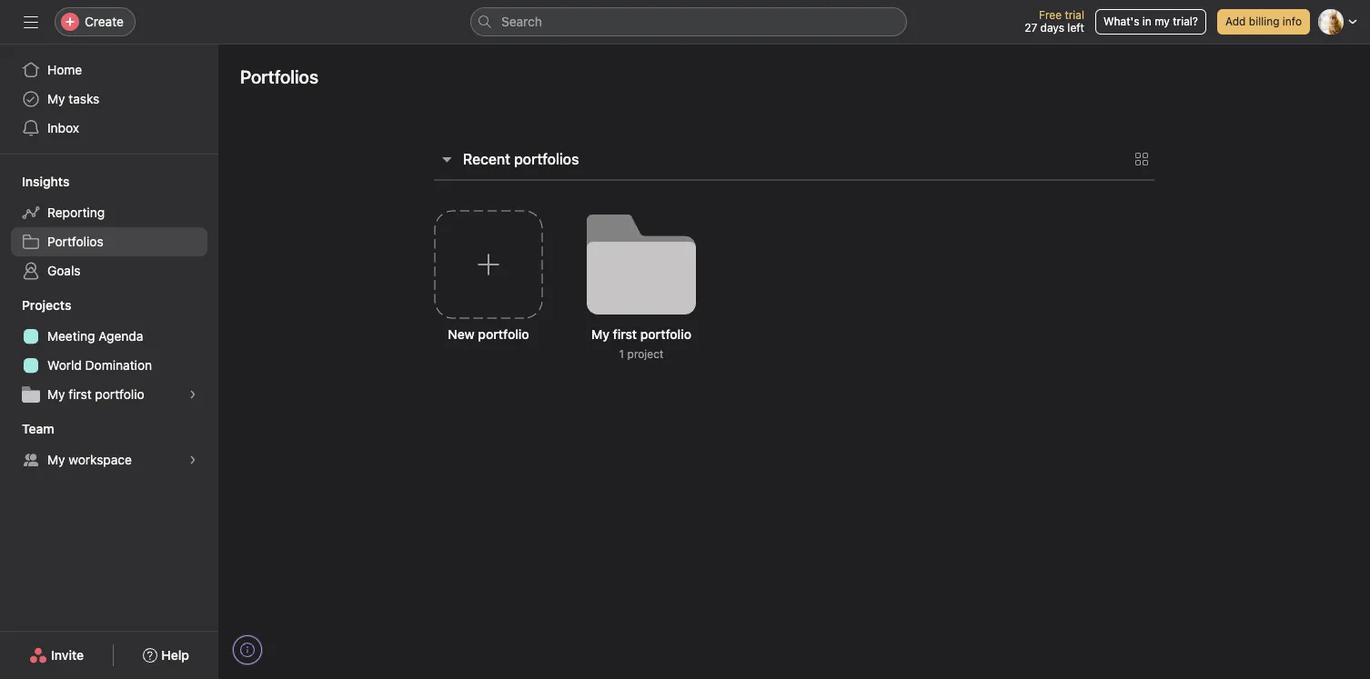 Task type: describe. For each thing, give the bounding box(es) containing it.
my
[[1155, 15, 1170, 28]]

project
[[627, 348, 664, 361]]

portfolio for my first portfolio 1 project
[[640, 327, 691, 342]]

trial?
[[1173, 15, 1198, 28]]

insights button
[[0, 173, 69, 191]]

inbox
[[47, 120, 79, 136]]

portfolios link
[[11, 227, 207, 257]]

my workspace link
[[11, 446, 207, 475]]

home
[[47, 62, 82, 77]]

1 horizontal spatial portfolios
[[240, 66, 318, 87]]

help button
[[131, 640, 201, 672]]

my first portfolio
[[47, 387, 144, 402]]

teams element
[[0, 413, 218, 479]]

world domination link
[[11, 351, 207, 380]]

my first portfolio link
[[11, 380, 207, 409]]

see details, my first portfolio image
[[187, 389, 198, 400]]

27
[[1025, 21, 1037, 35]]

projects
[[22, 297, 71, 313]]

create
[[85, 14, 124, 29]]

domination
[[85, 358, 152, 373]]

new portfolio button
[[419, 196, 558, 401]]

my workspace
[[47, 452, 132, 468]]

insights element
[[0, 166, 218, 289]]

inbox link
[[11, 114, 207, 143]]

invite button
[[17, 640, 96, 672]]

portfolios inside the insights element
[[47, 234, 103, 249]]

my tasks link
[[11, 85, 207, 114]]

billing
[[1249, 15, 1280, 28]]

global element
[[0, 45, 218, 154]]

add
[[1225, 15, 1246, 28]]

create button
[[55, 7, 136, 36]]

free trial 27 days left
[[1025, 8, 1084, 35]]

my for my first portfolio 1 project
[[591, 327, 610, 342]]

world
[[47, 358, 82, 373]]

my for my workspace
[[47, 452, 65, 468]]

portfolio inside new portfolio button
[[478, 327, 529, 342]]

projects button
[[0, 297, 71, 315]]

my for my tasks
[[47, 91, 65, 106]]

home link
[[11, 55, 207, 85]]

what's in my trial? button
[[1095, 9, 1206, 35]]

reporting
[[47, 205, 105, 220]]

my first portfolio 1 project
[[591, 327, 691, 361]]

team button
[[0, 420, 54, 439]]

goals
[[47, 263, 81, 278]]

what's in my trial?
[[1103, 15, 1198, 28]]

reporting link
[[11, 198, 207, 227]]

first for my first portfolio 1 project
[[613, 327, 637, 342]]



Task type: locate. For each thing, give the bounding box(es) containing it.
meeting
[[47, 328, 95, 344]]

in
[[1142, 15, 1152, 28]]

my inside my first portfolio 1 project
[[591, 327, 610, 342]]

collapse task list for the section recent portfolios image
[[439, 152, 454, 166]]

0 vertical spatial portfolios
[[240, 66, 318, 87]]

agenda
[[98, 328, 143, 344]]

tasks
[[69, 91, 100, 106]]

1 horizontal spatial portfolio
[[478, 327, 529, 342]]

portfolio down 'domination'
[[95, 387, 144, 402]]

info
[[1283, 15, 1302, 28]]

0 horizontal spatial portfolio
[[95, 387, 144, 402]]

days
[[1040, 21, 1064, 35]]

meeting agenda link
[[11, 322, 207, 351]]

meeting agenda
[[47, 328, 143, 344]]

0 horizontal spatial first
[[69, 387, 92, 402]]

hide sidebar image
[[24, 15, 38, 29]]

portfolio for my first portfolio
[[95, 387, 144, 402]]

first for my first portfolio
[[69, 387, 92, 402]]

search list box
[[470, 7, 907, 36]]

portfolio up project
[[640, 327, 691, 342]]

portfolios
[[514, 151, 579, 167]]

0 vertical spatial first
[[613, 327, 637, 342]]

first
[[613, 327, 637, 342], [69, 387, 92, 402]]

first inside my first portfolio 1 project
[[613, 327, 637, 342]]

add billing info button
[[1217, 9, 1310, 35]]

toggle portfolio starred status image
[[601, 257, 612, 267]]

portfolios
[[240, 66, 318, 87], [47, 234, 103, 249]]

recent portfolios
[[463, 151, 579, 167]]

my inside teams element
[[47, 452, 65, 468]]

search
[[501, 14, 542, 29]]

portfolio inside my first portfolio link
[[95, 387, 144, 402]]

my tasks
[[47, 91, 100, 106]]

new
[[448, 327, 475, 342]]

my inside projects element
[[47, 387, 65, 402]]

what's
[[1103, 15, 1139, 28]]

goals link
[[11, 257, 207, 286]]

search button
[[470, 7, 907, 36]]

free
[[1039, 8, 1062, 22]]

1 horizontal spatial first
[[613, 327, 637, 342]]

portfolio right new
[[478, 327, 529, 342]]

projects element
[[0, 289, 218, 413]]

new portfolio
[[448, 327, 529, 342]]

insights
[[22, 174, 69, 189]]

0 horizontal spatial portfolios
[[47, 234, 103, 249]]

2 horizontal spatial portfolio
[[640, 327, 691, 342]]

left
[[1067, 21, 1084, 35]]

invite
[[51, 648, 84, 663]]

trial
[[1065, 8, 1084, 22]]

workspace
[[69, 452, 132, 468]]

my down toggle portfolio starred status image
[[591, 327, 610, 342]]

world domination
[[47, 358, 152, 373]]

1 vertical spatial portfolios
[[47, 234, 103, 249]]

my for my first portfolio
[[47, 387, 65, 402]]

portfolio inside my first portfolio 1 project
[[640, 327, 691, 342]]

my inside global element
[[47, 91, 65, 106]]

view as list image
[[1134, 152, 1149, 166]]

help
[[161, 648, 189, 663]]

add billing info
[[1225, 15, 1302, 28]]

my
[[47, 91, 65, 106], [591, 327, 610, 342], [47, 387, 65, 402], [47, 452, 65, 468]]

see details, my workspace image
[[187, 455, 198, 466]]

portfolio
[[478, 327, 529, 342], [640, 327, 691, 342], [95, 387, 144, 402]]

first down world
[[69, 387, 92, 402]]

recent
[[463, 151, 510, 167]]

first up the 1
[[613, 327, 637, 342]]

team
[[22, 421, 54, 437]]

first inside projects element
[[69, 387, 92, 402]]

1
[[619, 348, 624, 361]]

my down team
[[47, 452, 65, 468]]

my left tasks
[[47, 91, 65, 106]]

1 vertical spatial first
[[69, 387, 92, 402]]

my down world
[[47, 387, 65, 402]]



Task type: vqa. For each thing, say whether or not it's contained in the screenshot.
trial
yes



